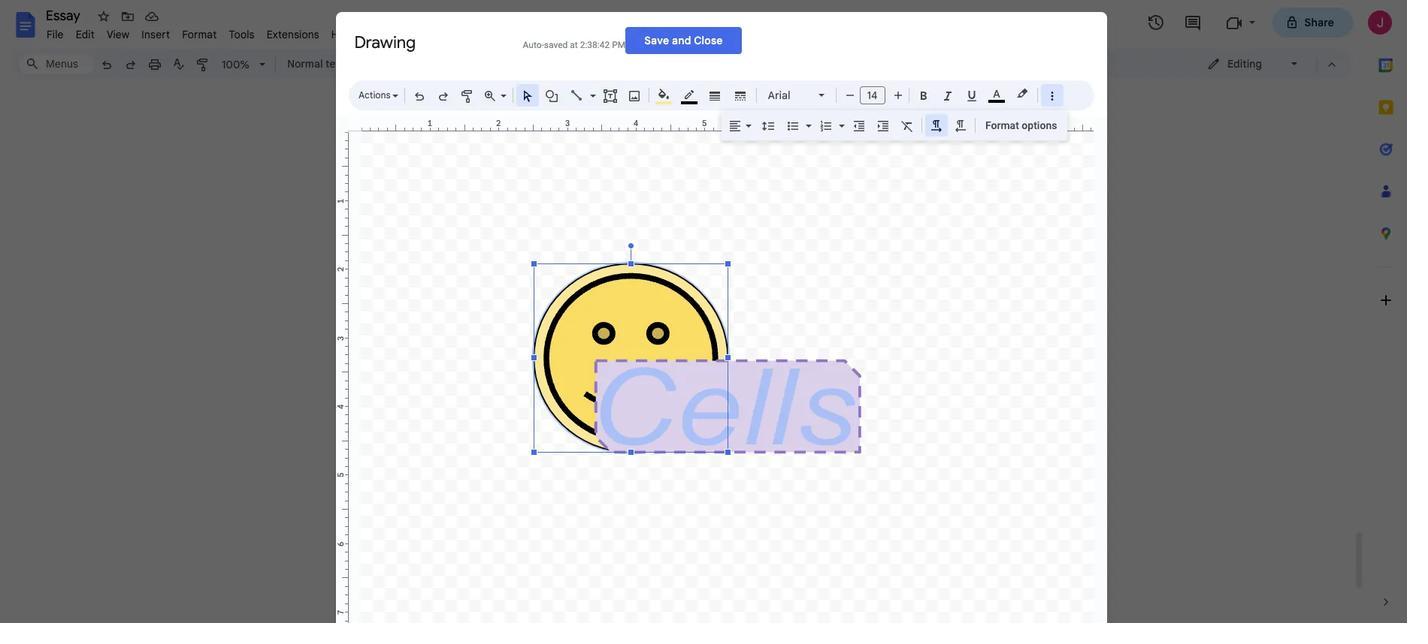 Task type: locate. For each thing, give the bounding box(es) containing it.
main toolbar
[[93, 0, 1018, 427]]

drawing
[[354, 32, 416, 52]]

Rename text field
[[41, 6, 89, 24]]

share. private to only me. image
[[1285, 15, 1298, 29]]

save and close
[[644, 33, 723, 47]]

tab list
[[1365, 44, 1407, 582]]

menu bar
[[41, 20, 360, 44]]

Star checkbox
[[93, 6, 114, 27]]

at
[[570, 39, 578, 50]]

saved
[[544, 39, 568, 50]]

Menus field
[[19, 53, 94, 74]]



Task type: describe. For each thing, give the bounding box(es) containing it.
tab list inside menu bar banner
[[1365, 44, 1407, 582]]

menu bar inside menu bar banner
[[41, 20, 360, 44]]

drawing heading
[[354, 32, 505, 53]]

drawing application
[[0, 0, 1407, 624]]

auto-saved at 2:38:42 pm
[[523, 39, 626, 50]]

menu bar banner
[[0, 0, 1407, 624]]

auto-
[[523, 39, 544, 50]]

close
[[694, 33, 723, 47]]

save
[[644, 33, 669, 47]]

save and close button
[[626, 27, 742, 54]]

2:38:42
[[580, 39, 610, 50]]

drawing dialog
[[336, 12, 1107, 624]]

pm
[[612, 39, 626, 50]]

and
[[672, 33, 691, 47]]



Task type: vqa. For each thing, say whether or not it's contained in the screenshot.
saved
yes



